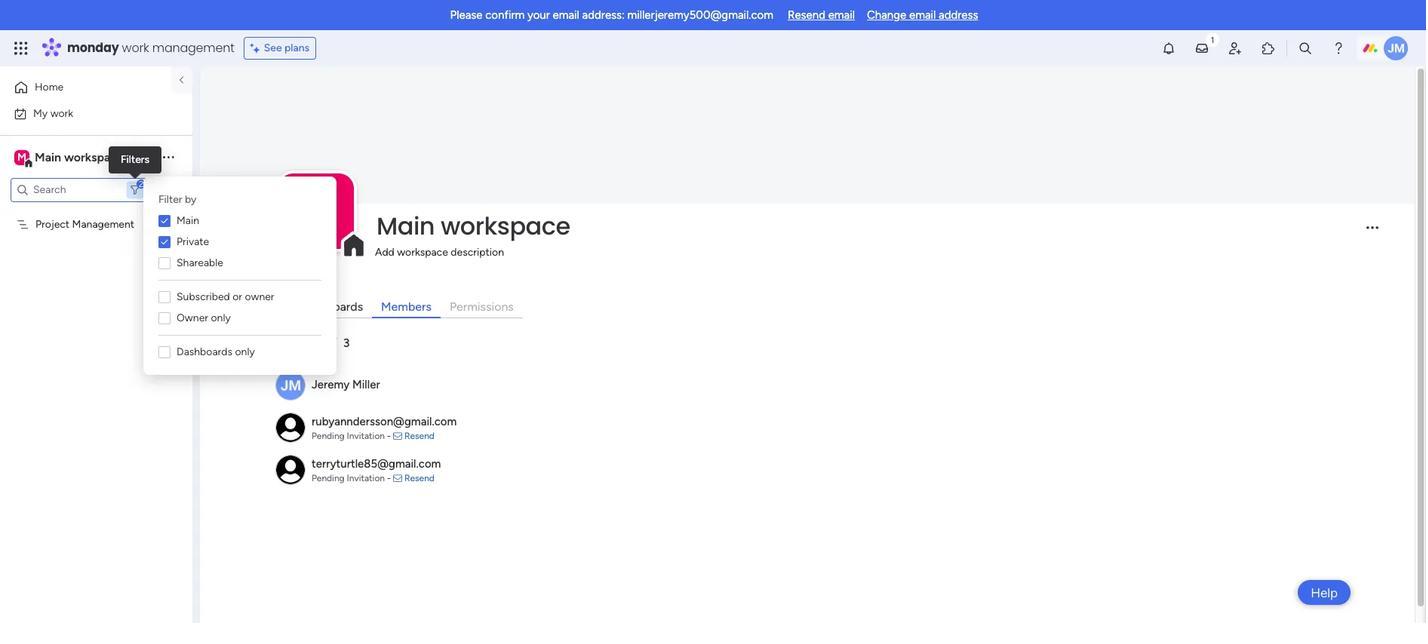 Task type: describe. For each thing, give the bounding box(es) containing it.
workspace image
[[14, 149, 29, 166]]

monday
[[67, 39, 119, 57]]

terryturtle85@gmail.com
[[312, 458, 441, 471]]

help image
[[1332, 41, 1347, 56]]

search everything image
[[1299, 41, 1314, 56]]

address
[[939, 8, 979, 22]]

see
[[264, 42, 282, 54]]

pending for rubyanndersson@gmail.com
[[312, 431, 345, 442]]

2 vertical spatial workspace
[[397, 246, 448, 259]]

management
[[152, 39, 235, 57]]

envelope o image
[[393, 474, 402, 483]]

recent boards
[[285, 300, 363, 314]]

jeremy miller link
[[312, 379, 380, 392]]

invitation for rubyanndersson@gmail.com
[[347, 431, 385, 442]]

project management list box
[[0, 208, 193, 441]]

jeremy miller image
[[1385, 36, 1409, 60]]

permissions
[[450, 300, 514, 314]]

- for rubyanndersson@gmail.com
[[387, 431, 391, 442]]

work for my
[[50, 107, 73, 120]]

v2 ellipsis image
[[1367, 227, 1379, 239]]

main workspace inside workspace selection element
[[35, 150, 124, 164]]

subscribed
[[177, 291, 230, 303]]

main inside filters element
[[177, 214, 199, 227]]

or
[[233, 291, 242, 303]]

filter
[[159, 193, 182, 206]]

resend for terryturtle85@gmail.com
[[405, 473, 435, 484]]

subscribed or owner
[[177, 291, 274, 303]]

my
[[33, 107, 48, 120]]

monday work management
[[67, 39, 235, 57]]

please
[[450, 8, 483, 22]]

add
[[375, 246, 395, 259]]

my work
[[33, 107, 73, 120]]

pending for terryturtle85@gmail.com
[[312, 473, 345, 484]]

members for members / 3
[[276, 336, 326, 350]]

recent
[[285, 300, 323, 314]]

shareable
[[177, 257, 223, 270]]

main inside workspace selection element
[[35, 150, 61, 164]]

management
[[72, 218, 134, 231]]

resend for rubyanndersson@gmail.com
[[405, 431, 435, 442]]

dashboards only
[[177, 346, 255, 359]]

inbox image
[[1195, 41, 1210, 56]]

- for terryturtle85@gmail.com
[[387, 473, 391, 484]]

invite members image
[[1228, 41, 1243, 56]]

owner only
[[177, 312, 231, 325]]

m
[[17, 151, 26, 163]]

terryturtle85@gmail.com link
[[312, 458, 441, 471]]

rubyanndersson@gmail.com link
[[312, 416, 457, 429]]

jeremy
[[312, 379, 350, 392]]

members for members
[[381, 300, 432, 314]]

only for dashboards only
[[235, 346, 255, 359]]

2
[[139, 179, 144, 189]]

change email address
[[867, 8, 979, 22]]

filter by
[[159, 193, 197, 206]]

workspace options image
[[161, 150, 176, 165]]

help button
[[1299, 581, 1351, 605]]

only for owner only
[[211, 312, 231, 325]]

add workspace description
[[375, 246, 504, 259]]

invitation for terryturtle85@gmail.com
[[347, 473, 385, 484]]

private
[[177, 236, 209, 248]]

resend email
[[788, 8, 855, 22]]

1 vertical spatial main workspace
[[377, 209, 571, 243]]

see plans button
[[244, 37, 316, 60]]

boards
[[326, 300, 363, 314]]

3
[[343, 336, 350, 350]]

dashboards
[[177, 346, 233, 359]]

notifications image
[[1162, 41, 1177, 56]]

please confirm your email address: millerjeremy500@gmail.com
[[450, 8, 774, 22]]



Task type: vqa. For each thing, say whether or not it's contained in the screenshot.
third email from left
yes



Task type: locate. For each thing, give the bounding box(es) containing it.
0 vertical spatial pending
[[312, 431, 345, 442]]

main workspace
[[35, 150, 124, 164], [377, 209, 571, 243]]

1 vertical spatial resend
[[405, 431, 435, 442]]

millerjeremy500@gmail.com
[[628, 8, 774, 22]]

invitation down terryturtle85@gmail.com link
[[347, 473, 385, 484]]

2 horizontal spatial email
[[910, 8, 936, 22]]

home button
[[9, 75, 162, 100]]

members
[[381, 300, 432, 314], [276, 336, 326, 350]]

rubyanndersson@gmail.com
[[312, 416, 457, 429]]

by
[[185, 193, 197, 206]]

email for change email address
[[910, 8, 936, 22]]

1 image
[[1206, 31, 1220, 48]]

Search in workspace field
[[32, 181, 126, 199]]

0 vertical spatial invitation
[[347, 431, 385, 442]]

miller
[[353, 379, 380, 392]]

resend email link
[[788, 8, 855, 22]]

main up add
[[377, 209, 435, 243]]

2 email from the left
[[829, 8, 855, 22]]

email for resend email
[[829, 8, 855, 22]]

select product image
[[14, 41, 29, 56]]

resend link right envelope o icon
[[405, 473, 435, 484]]

resend link for terryturtle85@gmail.com
[[405, 473, 435, 484]]

/
[[332, 336, 337, 350]]

1 pending invitation - from the top
[[312, 431, 393, 442]]

2 horizontal spatial main
[[377, 209, 435, 243]]

1 horizontal spatial main workspace
[[377, 209, 571, 243]]

1 horizontal spatial main
[[177, 214, 199, 227]]

only down subscribed or owner
[[211, 312, 231, 325]]

email right your
[[553, 8, 580, 22]]

workspace right add
[[397, 246, 448, 259]]

email right change
[[910, 8, 936, 22]]

0 vertical spatial members
[[381, 300, 432, 314]]

project management
[[35, 218, 134, 231]]

2 pending invitation - from the top
[[312, 473, 393, 484]]

0 vertical spatial resend
[[788, 8, 826, 22]]

0 vertical spatial only
[[211, 312, 231, 325]]

workspace selection element
[[14, 148, 126, 168]]

2 vertical spatial resend
[[405, 473, 435, 484]]

envelope o image
[[393, 432, 402, 441]]

confirm
[[486, 8, 525, 22]]

1 vertical spatial members
[[276, 336, 326, 350]]

resend
[[788, 8, 826, 22], [405, 431, 435, 442], [405, 473, 435, 484]]

jeremy miller
[[312, 379, 380, 392]]

3 email from the left
[[910, 8, 936, 22]]

your
[[528, 8, 550, 22]]

pending invitation - for terryturtle85@gmail.com
[[312, 473, 393, 484]]

0 horizontal spatial members
[[276, 336, 326, 350]]

email left change
[[829, 8, 855, 22]]

2 pending from the top
[[312, 473, 345, 484]]

- left envelope o icon
[[387, 473, 391, 484]]

1 horizontal spatial only
[[235, 346, 255, 359]]

email
[[553, 8, 580, 22], [829, 8, 855, 22], [910, 8, 936, 22]]

project
[[35, 218, 70, 231]]

1 vertical spatial only
[[235, 346, 255, 359]]

option
[[0, 211, 193, 214]]

0 horizontal spatial only
[[211, 312, 231, 325]]

only
[[211, 312, 231, 325], [235, 346, 255, 359]]

filters
[[121, 153, 150, 166]]

1 horizontal spatial work
[[122, 39, 149, 57]]

workspace
[[64, 150, 124, 164], [441, 209, 571, 243], [397, 246, 448, 259]]

-
[[387, 431, 391, 442], [387, 473, 391, 484]]

my work button
[[9, 102, 162, 126]]

0 vertical spatial pending invitation -
[[312, 431, 393, 442]]

main down by
[[177, 214, 199, 227]]

home
[[35, 81, 64, 94]]

members left /
[[276, 336, 326, 350]]

main workspace up search in workspace field
[[35, 150, 124, 164]]

invitation
[[347, 431, 385, 442], [347, 473, 385, 484]]

change
[[867, 8, 907, 22]]

change email address link
[[867, 8, 979, 22]]

resend link for rubyanndersson@gmail.com
[[405, 431, 435, 442]]

0 vertical spatial -
[[387, 431, 391, 442]]

1 vertical spatial resend link
[[405, 473, 435, 484]]

0 horizontal spatial main
[[35, 150, 61, 164]]

main
[[35, 150, 61, 164], [377, 209, 435, 243], [177, 214, 199, 227]]

1 vertical spatial invitation
[[347, 473, 385, 484]]

invitation down rubyanndersson@gmail.com
[[347, 431, 385, 442]]

0 horizontal spatial work
[[50, 107, 73, 120]]

1 vertical spatial work
[[50, 107, 73, 120]]

work for monday
[[122, 39, 149, 57]]

resend link right envelope o image
[[405, 431, 435, 442]]

filters, 2 active filters image
[[129, 184, 141, 196]]

2 - from the top
[[387, 473, 391, 484]]

1 vertical spatial -
[[387, 473, 391, 484]]

help
[[1311, 585, 1339, 601]]

pending down terryturtle85@gmail.com
[[312, 473, 345, 484]]

resend link
[[405, 431, 435, 442], [405, 473, 435, 484]]

2 invitation from the top
[[347, 473, 385, 484]]

pending invitation - down terryturtle85@gmail.com link
[[312, 473, 393, 484]]

0 vertical spatial main workspace
[[35, 150, 124, 164]]

1 pending from the top
[[312, 431, 345, 442]]

see plans
[[264, 42, 310, 54]]

1 vertical spatial workspace
[[441, 209, 571, 243]]

2 resend link from the top
[[405, 473, 435, 484]]

1 horizontal spatial members
[[381, 300, 432, 314]]

0 horizontal spatial main workspace
[[35, 150, 124, 164]]

work
[[122, 39, 149, 57], [50, 107, 73, 120]]

work right my
[[50, 107, 73, 120]]

members down add
[[381, 300, 432, 314]]

owner
[[245, 291, 274, 303]]

1 resend link from the top
[[405, 431, 435, 442]]

1 invitation from the top
[[347, 431, 385, 442]]

owner
[[177, 312, 208, 325]]

filters element
[[149, 183, 331, 369]]

1 horizontal spatial email
[[829, 8, 855, 22]]

work right monday
[[122, 39, 149, 57]]

1 email from the left
[[553, 8, 580, 22]]

plans
[[285, 42, 310, 54]]

pending invitation -
[[312, 431, 393, 442], [312, 473, 393, 484]]

only right the dashboards
[[235, 346, 255, 359]]

main right workspace image
[[35, 150, 61, 164]]

pending
[[312, 431, 345, 442], [312, 473, 345, 484]]

workspace up search in workspace field
[[64, 150, 124, 164]]

Main workspace field
[[373, 209, 1354, 243]]

1 vertical spatial pending
[[312, 473, 345, 484]]

1 vertical spatial pending invitation -
[[312, 473, 393, 484]]

members / 3
[[276, 336, 350, 350]]

1 - from the top
[[387, 431, 391, 442]]

address:
[[583, 8, 625, 22]]

description
[[451, 246, 504, 259]]

pending down jeremy on the left of the page
[[312, 431, 345, 442]]

main workspace up description
[[377, 209, 571, 243]]

pending invitation - down rubyanndersson@gmail.com
[[312, 431, 393, 442]]

0 vertical spatial workspace
[[64, 150, 124, 164]]

- left envelope o image
[[387, 431, 391, 442]]

0 horizontal spatial email
[[553, 8, 580, 22]]

work inside my work button
[[50, 107, 73, 120]]

workspace up description
[[441, 209, 571, 243]]

0 vertical spatial work
[[122, 39, 149, 57]]

pending invitation - for rubyanndersson@gmail.com
[[312, 431, 393, 442]]

apps image
[[1262, 41, 1277, 56]]

0 vertical spatial resend link
[[405, 431, 435, 442]]



